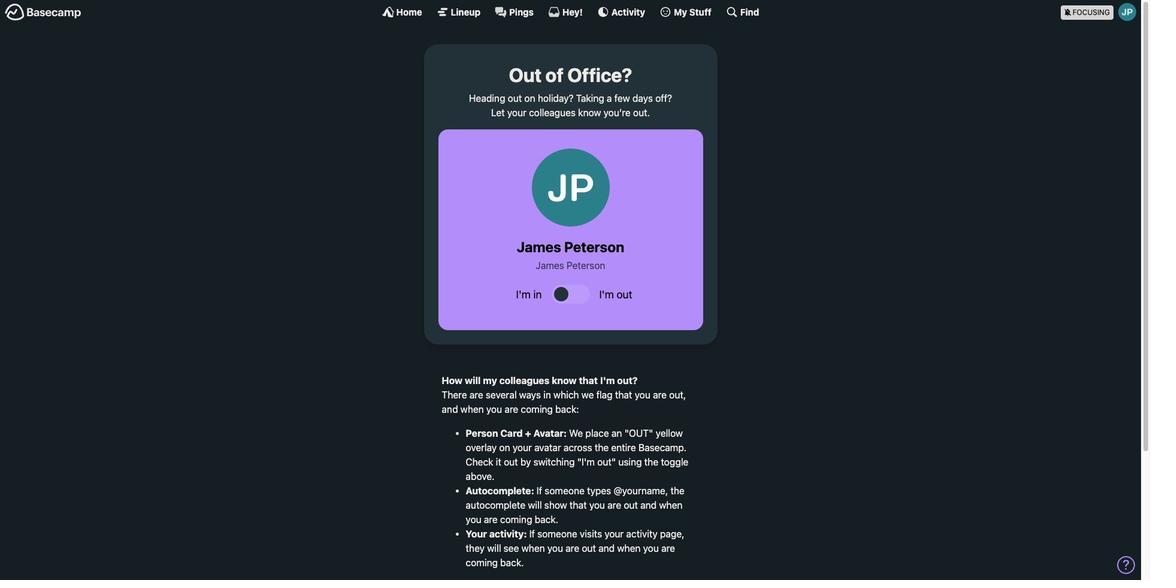 Task type: describe. For each thing, give the bounding box(es) containing it.
colleagues inside how will my colleagues know that i'm out? there are several ways in which we flag that you are out, and when you are coming back:
[[500, 375, 550, 386]]

we place an "out" yellow overlay on your avatar across the entire basecamp. check it out by switching "i'm out" using the toggle above.
[[466, 428, 689, 482]]

out inside "heading out on holiday? taking a few days off? let your colleagues know you're out."
[[508, 93, 522, 104]]

"out"
[[625, 428, 654, 439]]

heading
[[469, 93, 506, 104]]

we
[[582, 390, 594, 400]]

will inside how will my colleagues know that i'm out? there are several ways in which we flag that you are out, and when you are coming back:
[[465, 375, 481, 386]]

switch accounts image
[[5, 3, 82, 22]]

your inside we place an "out" yellow overlay on your avatar across the entire basecamp. check it out by switching "i'm out" using the toggle above.
[[513, 442, 532, 453]]

i'm for i'm out
[[600, 288, 614, 301]]

when down activity
[[618, 543, 641, 554]]

out.
[[633, 108, 650, 118]]

0 vertical spatial james
[[517, 239, 561, 256]]

0 horizontal spatial in
[[534, 288, 542, 301]]

home link
[[382, 6, 422, 18]]

if for autocomplete:
[[537, 486, 542, 496]]

pings button
[[495, 6, 534, 18]]

and inside if someone types @yourname, the autocomplete will show that you are out and when you are coming back.
[[641, 500, 657, 511]]

your inside "heading out on holiday? taking a few days off? let your colleagues know you're out."
[[508, 108, 527, 118]]

out inside we place an "out" yellow overlay on your avatar across the entire basecamp. check it out by switching "i'm out" using the toggle above.
[[504, 457, 518, 468]]

they
[[466, 543, 485, 554]]

i'm in
[[516, 288, 542, 301]]

+
[[525, 428, 532, 439]]

james peterson james peterson
[[517, 239, 625, 271]]

above.
[[466, 471, 495, 482]]

james peterson image
[[1119, 3, 1137, 21]]

will inside if someone types @yourname, the autocomplete will show that you are out and when you are coming back.
[[528, 500, 542, 511]]

avatar
[[535, 442, 561, 453]]

the inside if someone types @yourname, the autocomplete will show that you are out and when you are coming back.
[[671, 486, 685, 496]]

autocomplete:
[[466, 486, 537, 496]]

when inside if someone types @yourname, the autocomplete will show that you are out and when you are coming back.
[[659, 500, 683, 511]]

see
[[504, 543, 519, 554]]

coming inside "if someone visits your activity page, they will see when you are out and when you are coming back."
[[466, 557, 498, 568]]

activity
[[612, 6, 646, 17]]

person card + avatar:
[[466, 428, 569, 439]]

0 horizontal spatial the
[[595, 442, 609, 453]]

my
[[674, 6, 688, 17]]

it
[[496, 457, 502, 468]]

few
[[615, 93, 630, 104]]

you down show
[[548, 543, 563, 554]]

hey!
[[563, 6, 583, 17]]

off?
[[656, 93, 672, 104]]

someone for when
[[538, 529, 578, 539]]

several
[[486, 390, 517, 400]]

back. inside if someone types @yourname, the autocomplete will show that you are out and when you are coming back.
[[535, 514, 559, 525]]

are down if someone types @yourname, the autocomplete will show that you are out and when you are coming back.
[[566, 543, 580, 554]]

back:
[[556, 404, 579, 415]]

across
[[564, 442, 592, 453]]

ways
[[519, 390, 541, 400]]

my stuff button
[[660, 6, 712, 18]]

1 vertical spatial peterson
[[567, 260, 606, 271]]

which
[[554, 390, 579, 400]]

find button
[[726, 6, 760, 18]]

pings
[[509, 6, 534, 17]]

you're
[[604, 108, 631, 118]]

taking
[[576, 93, 605, 104]]

will inside "if someone visits your activity page, they will see when you are out and when you are coming back."
[[487, 543, 501, 554]]

out,
[[670, 390, 686, 400]]

and inside how will my colleagues know that i'm out? there are several ways in which we flag that you are out, and when you are coming back:
[[442, 404, 458, 415]]

out of office?
[[509, 64, 632, 86]]

office?
[[568, 64, 632, 86]]

by
[[521, 457, 531, 468]]

if someone visits your activity page, they will see when you are out and when you are coming back.
[[466, 529, 685, 568]]

card
[[501, 428, 523, 439]]

basecamp.
[[639, 442, 687, 453]]

someone for you
[[545, 486, 585, 496]]

a
[[607, 93, 612, 104]]

my stuff
[[674, 6, 712, 17]]

your
[[466, 529, 487, 539]]

out inside "if someone visits your activity page, they will see when you are out and when you are coming back."
[[582, 543, 596, 554]]

in inside how will my colleagues know that i'm out? there are several ways in which we flag that you are out, and when you are coming back:
[[544, 390, 551, 400]]

if for your activity:
[[530, 529, 535, 539]]

of
[[546, 64, 564, 86]]

autocomplete
[[466, 500, 526, 511]]

out"
[[598, 457, 616, 468]]



Task type: locate. For each thing, give the bounding box(es) containing it.
someone inside if someone types @yourname, the autocomplete will show that you are out and when you are coming back.
[[545, 486, 585, 496]]

out
[[509, 64, 542, 86]]

coming
[[521, 404, 553, 415], [500, 514, 532, 525], [466, 557, 498, 568]]

are down several
[[505, 404, 519, 415]]

know
[[578, 108, 601, 118], [552, 375, 577, 386]]

2 vertical spatial the
[[671, 486, 685, 496]]

are left out, at the bottom right
[[653, 390, 667, 400]]

when inside how will my colleagues know that i'm out? there are several ways in which we flag that you are out, and when you are coming back:
[[461, 404, 484, 415]]

will left my
[[465, 375, 481, 386]]

the down the basecamp. in the bottom right of the page
[[645, 457, 659, 468]]

let
[[491, 108, 505, 118]]

activity
[[627, 529, 658, 539]]

that inside if someone types @yourname, the autocomplete will show that you are out and when you are coming back.
[[570, 500, 587, 511]]

activity:
[[490, 529, 527, 539]]

you down types
[[590, 500, 605, 511]]

coming inside how will my colleagues know that i'm out? there are several ways in which we flag that you are out, and when you are coming back:
[[521, 404, 553, 415]]

on inside "heading out on holiday? taking a few days off? let your colleagues know you're out."
[[525, 93, 536, 104]]

days
[[633, 93, 653, 104]]

main element
[[0, 0, 1142, 23]]

your activity:
[[466, 529, 530, 539]]

if someone types @yourname, the autocomplete will show that you are out and when you are coming back.
[[466, 486, 685, 525]]

1 horizontal spatial on
[[525, 93, 536, 104]]

if inside if someone types @yourname, the autocomplete will show that you are out and when you are coming back.
[[537, 486, 542, 496]]

you
[[635, 390, 651, 400], [487, 404, 502, 415], [590, 500, 605, 511], [466, 514, 482, 525], [548, 543, 563, 554], [643, 543, 659, 554]]

2 horizontal spatial and
[[641, 500, 657, 511]]

colleagues up ways
[[500, 375, 550, 386]]

and down @yourname,
[[641, 500, 657, 511]]

find
[[741, 6, 760, 17]]

in
[[534, 288, 542, 301], [544, 390, 551, 400]]

0 vertical spatial if
[[537, 486, 542, 496]]

stuff
[[690, 6, 712, 17]]

peterson
[[564, 239, 625, 256], [567, 260, 606, 271]]

how will my colleagues know that i'm out? there are several ways in which we flag that you are out, and when you are coming back:
[[442, 375, 686, 415]]

2 vertical spatial your
[[605, 529, 624, 539]]

back. inside "if someone visits your activity page, they will see when you are out and when you are coming back."
[[501, 557, 524, 568]]

that down out?
[[615, 390, 633, 400]]

i'm for i'm in
[[516, 288, 531, 301]]

2 vertical spatial coming
[[466, 557, 498, 568]]

holiday?
[[538, 93, 574, 104]]

show
[[545, 500, 567, 511]]

@yourname,
[[614, 486, 668, 496]]

0 vertical spatial in
[[534, 288, 542, 301]]

colleagues down holiday?
[[529, 108, 576, 118]]

1 vertical spatial in
[[544, 390, 551, 400]]

are down page,
[[662, 543, 675, 554]]

overlay
[[466, 442, 497, 453]]

0 vertical spatial coming
[[521, 404, 553, 415]]

your up by
[[513, 442, 532, 453]]

1 vertical spatial will
[[528, 500, 542, 511]]

0 vertical spatial and
[[442, 404, 458, 415]]

out inside if someone types @yourname, the autocomplete will show that you are out and when you are coming back.
[[624, 500, 638, 511]]

0 horizontal spatial will
[[465, 375, 481, 386]]

in down james peterson james peterson
[[534, 288, 542, 301]]

there
[[442, 390, 467, 400]]

your
[[508, 108, 527, 118], [513, 442, 532, 453], [605, 529, 624, 539]]

if inside "if someone visits your activity page, they will see when you are out and when you are coming back."
[[530, 529, 535, 539]]

activity link
[[597, 6, 646, 18]]

you down several
[[487, 404, 502, 415]]

i'm inside how will my colleagues know that i'm out? there are several ways in which we flag that you are out, and when you are coming back:
[[600, 375, 615, 386]]

check
[[466, 457, 494, 468]]

toggle
[[661, 457, 689, 468]]

0 vertical spatial the
[[595, 442, 609, 453]]

0 horizontal spatial back.
[[501, 557, 524, 568]]

1 vertical spatial that
[[615, 390, 633, 400]]

if right activity: at the left bottom
[[530, 529, 535, 539]]

1 vertical spatial james
[[536, 260, 564, 271]]

you down activity
[[643, 543, 659, 554]]

on inside we place an "out" yellow overlay on your avatar across the entire basecamp. check it out by switching "i'm out" using the toggle above.
[[500, 442, 510, 453]]

your right let
[[508, 108, 527, 118]]

focusing button
[[1061, 0, 1142, 23]]

1 vertical spatial colleagues
[[500, 375, 550, 386]]

home
[[396, 6, 422, 17]]

i'm out
[[600, 288, 633, 301]]

when right "see" at the bottom of page
[[522, 543, 545, 554]]

my
[[483, 375, 497, 386]]

flag
[[597, 390, 613, 400]]

in right ways
[[544, 390, 551, 400]]

will left show
[[528, 500, 542, 511]]

page,
[[660, 529, 685, 539]]

yellow
[[656, 428, 683, 439]]

1 vertical spatial coming
[[500, 514, 532, 525]]

and inside "if someone visits your activity page, they will see when you are out and when you are coming back."
[[599, 543, 615, 554]]

and down visits
[[599, 543, 615, 554]]

2 horizontal spatial will
[[528, 500, 542, 511]]

1 horizontal spatial know
[[578, 108, 601, 118]]

0 horizontal spatial if
[[530, 529, 535, 539]]

1 vertical spatial if
[[530, 529, 535, 539]]

1 horizontal spatial in
[[544, 390, 551, 400]]

are
[[470, 390, 483, 400], [653, 390, 667, 400], [505, 404, 519, 415], [608, 500, 622, 511], [484, 514, 498, 525], [566, 543, 580, 554], [662, 543, 675, 554]]

that right show
[[570, 500, 587, 511]]

james
[[517, 239, 561, 256], [536, 260, 564, 271]]

coming inside if someone types @yourname, the autocomplete will show that you are out and when you are coming back.
[[500, 514, 532, 525]]

back. down show
[[535, 514, 559, 525]]

1 vertical spatial someone
[[538, 529, 578, 539]]

1 horizontal spatial will
[[487, 543, 501, 554]]

0 vertical spatial on
[[525, 93, 536, 104]]

your right visits
[[605, 529, 624, 539]]

are down my
[[470, 390, 483, 400]]

out?
[[617, 375, 638, 386]]

0 vertical spatial that
[[579, 375, 598, 386]]

are down types
[[608, 500, 622, 511]]

0 vertical spatial know
[[578, 108, 601, 118]]

types
[[587, 486, 611, 496]]

0 horizontal spatial and
[[442, 404, 458, 415]]

lineup link
[[437, 6, 481, 18]]

1 vertical spatial on
[[500, 442, 510, 453]]

back.
[[535, 514, 559, 525], [501, 557, 524, 568]]

2 vertical spatial and
[[599, 543, 615, 554]]

when
[[461, 404, 484, 415], [659, 500, 683, 511], [522, 543, 545, 554], [618, 543, 641, 554]]

if down switching
[[537, 486, 542, 496]]

1 horizontal spatial if
[[537, 486, 542, 496]]

the down toggle
[[671, 486, 685, 496]]

lineup
[[451, 6, 481, 17]]

how
[[442, 375, 463, 386]]

that up 'we'
[[579, 375, 598, 386]]

2 vertical spatial will
[[487, 543, 501, 554]]

0 vertical spatial someone
[[545, 486, 585, 496]]

someone up show
[[545, 486, 585, 496]]

focusing
[[1073, 7, 1111, 16]]

2 horizontal spatial the
[[671, 486, 685, 496]]

"i'm
[[578, 457, 595, 468]]

avatar:
[[534, 428, 567, 439]]

the
[[595, 442, 609, 453], [645, 457, 659, 468], [671, 486, 685, 496]]

person
[[466, 428, 498, 439]]

1 vertical spatial the
[[645, 457, 659, 468]]

0 vertical spatial colleagues
[[529, 108, 576, 118]]

1 horizontal spatial and
[[599, 543, 615, 554]]

if
[[537, 486, 542, 496], [530, 529, 535, 539]]

1 horizontal spatial the
[[645, 457, 659, 468]]

on
[[525, 93, 536, 104], [500, 442, 510, 453]]

we
[[569, 428, 583, 439]]

1 vertical spatial and
[[641, 500, 657, 511]]

place
[[586, 428, 609, 439]]

and down the there
[[442, 404, 458, 415]]

1 vertical spatial back.
[[501, 557, 524, 568]]

1 vertical spatial know
[[552, 375, 577, 386]]

visits
[[580, 529, 602, 539]]

that
[[579, 375, 598, 386], [615, 390, 633, 400], [570, 500, 587, 511]]

1 vertical spatial your
[[513, 442, 532, 453]]

2 vertical spatial that
[[570, 500, 587, 511]]

entire
[[612, 442, 636, 453]]

colleagues
[[529, 108, 576, 118], [500, 375, 550, 386]]

back. down "see" at the bottom of page
[[501, 557, 524, 568]]

when down the there
[[461, 404, 484, 415]]

know inside "heading out on holiday? taking a few days off? let your colleagues know you're out."
[[578, 108, 601, 118]]

0 vertical spatial your
[[508, 108, 527, 118]]

out
[[508, 93, 522, 104], [617, 288, 633, 301], [504, 457, 518, 468], [624, 500, 638, 511], [582, 543, 596, 554]]

you up your at the bottom
[[466, 514, 482, 525]]

using
[[619, 457, 642, 468]]

coming up activity: at the left bottom
[[500, 514, 532, 525]]

heading out on holiday? taking a few days off? let your colleagues know you're out.
[[469, 93, 672, 118]]

0 horizontal spatial know
[[552, 375, 577, 386]]

on down out
[[525, 93, 536, 104]]

coming down they
[[466, 557, 498, 568]]

coming down ways
[[521, 404, 553, 415]]

someone down show
[[538, 529, 578, 539]]

know down taking
[[578, 108, 601, 118]]

you down out?
[[635, 390, 651, 400]]

someone inside "if someone visits your activity page, they will see when you are out and when you are coming back."
[[538, 529, 578, 539]]

the down place
[[595, 442, 609, 453]]

and
[[442, 404, 458, 415], [641, 500, 657, 511], [599, 543, 615, 554]]

an
[[612, 428, 622, 439]]

0 vertical spatial back.
[[535, 514, 559, 525]]

your inside "if someone visits your activity page, they will see when you are out and when you are coming back."
[[605, 529, 624, 539]]

hey! button
[[548, 6, 583, 18]]

colleagues inside "heading out on holiday? taking a few days off? let your colleagues know you're out."
[[529, 108, 576, 118]]

1 horizontal spatial back.
[[535, 514, 559, 525]]

will
[[465, 375, 481, 386], [528, 500, 542, 511], [487, 543, 501, 554]]

know inside how will my colleagues know that i'm out? there are several ways in which we flag that you are out, and when you are coming back:
[[552, 375, 577, 386]]

0 horizontal spatial on
[[500, 442, 510, 453]]

when up page,
[[659, 500, 683, 511]]

know up which
[[552, 375, 577, 386]]

0 vertical spatial peterson
[[564, 239, 625, 256]]

on up "it"
[[500, 442, 510, 453]]

are down autocomplete
[[484, 514, 498, 525]]

switching
[[534, 457, 575, 468]]

will down your activity:
[[487, 543, 501, 554]]

0 vertical spatial will
[[465, 375, 481, 386]]



Task type: vqa. For each thing, say whether or not it's contained in the screenshot.
People
no



